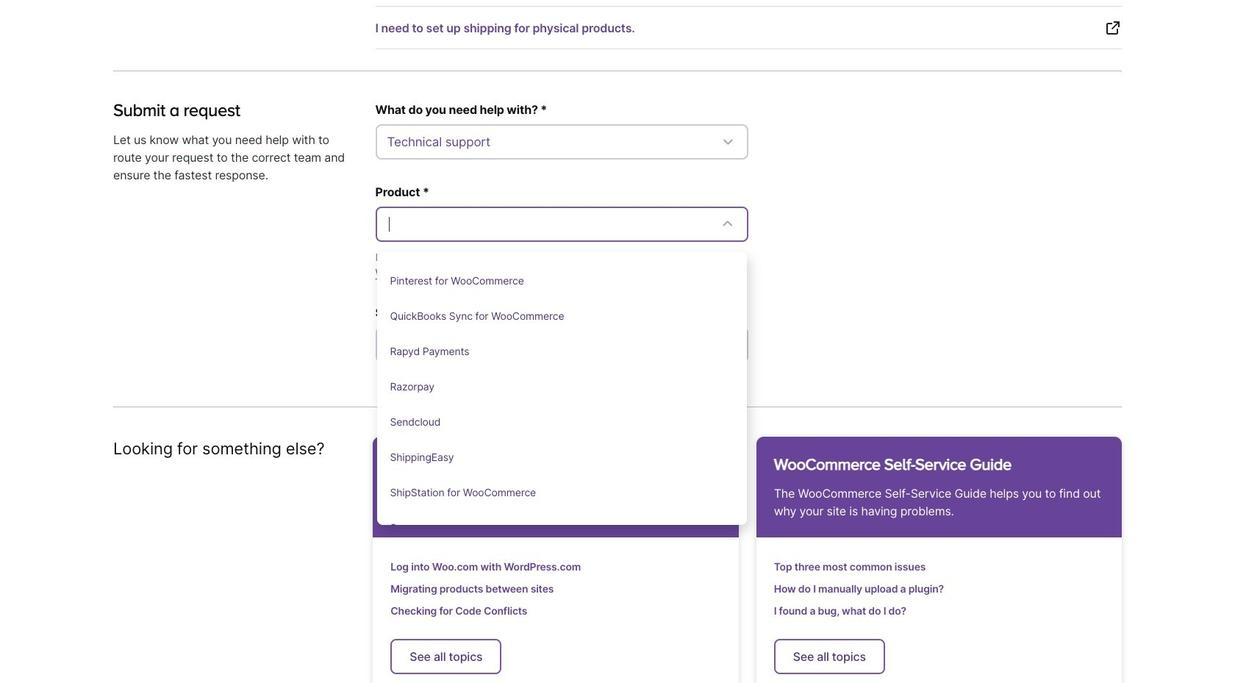 Task type: locate. For each thing, give the bounding box(es) containing it.
7 option from the top
[[377, 440, 748, 475]]

none field angle down
[[376, 124, 749, 159]]

angle down image
[[720, 215, 737, 233]]

angle down image
[[720, 133, 737, 151]]

1 option from the top
[[377, 228, 748, 263]]

option
[[377, 228, 748, 263], [377, 263, 748, 299], [377, 299, 748, 334], [377, 334, 748, 369], [377, 369, 748, 404], [377, 404, 748, 440], [377, 440, 748, 475], [377, 475, 748, 510], [377, 510, 748, 546]]

3 option from the top
[[377, 299, 748, 334]]

6 option from the top
[[377, 404, 748, 440]]

2 option from the top
[[377, 263, 748, 299]]

list box
[[377, 228, 748, 546]]

None field
[[376, 124, 749, 159], [376, 207, 749, 546], [387, 215, 709, 234], [387, 215, 709, 234]]

list box inside angle down field
[[377, 228, 748, 546]]



Task type: describe. For each thing, give the bounding box(es) containing it.
5 option from the top
[[377, 369, 748, 404]]

8 option from the top
[[377, 475, 748, 510]]

4 option from the top
[[377, 334, 748, 369]]

9 option from the top
[[377, 510, 748, 546]]



Task type: vqa. For each thing, say whether or not it's contained in the screenshot.
6th OPTION from the top
yes



